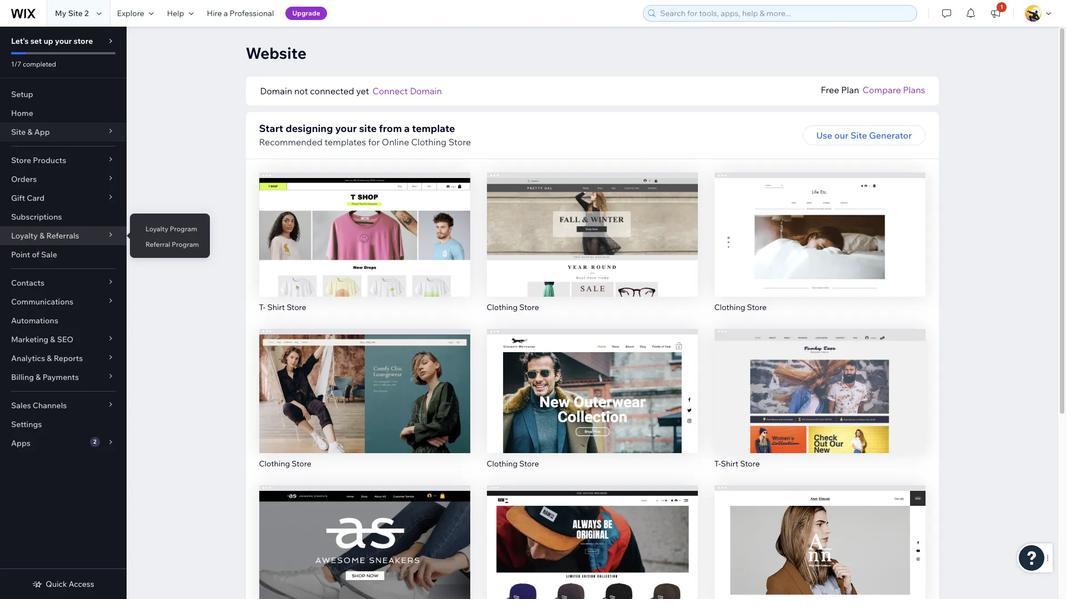 Task type: vqa. For each thing, say whether or not it's contained in the screenshot.
Point of Sale Link
yes



Task type: locate. For each thing, give the bounding box(es) containing it.
1 horizontal spatial site
[[68, 8, 83, 18]]

your right up
[[55, 36, 72, 46]]

0 horizontal spatial 2
[[84, 8, 89, 18]]

& left seo
[[50, 335, 55, 345]]

your inside the sidebar element
[[55, 36, 72, 46]]

site & app button
[[0, 123, 127, 142]]

&
[[27, 127, 33, 137], [39, 231, 45, 241], [50, 335, 55, 345], [47, 354, 52, 364], [36, 373, 41, 383]]

1 horizontal spatial 2
[[93, 439, 96, 446]]

& inside dropdown button
[[27, 127, 33, 137]]

your up "templates" at the top left of the page
[[335, 122, 357, 135]]

loyalty inside dropdown button
[[11, 231, 38, 241]]

0 horizontal spatial site
[[11, 127, 26, 137]]

view
[[354, 244, 375, 255], [582, 244, 602, 255], [809, 244, 830, 255], [354, 400, 375, 411], [582, 400, 602, 411], [809, 400, 830, 411], [354, 557, 375, 568], [582, 557, 602, 568], [809, 557, 830, 568]]

site right our
[[850, 130, 867, 141]]

sale
[[41, 250, 57, 260]]

domain
[[260, 86, 292, 97], [410, 86, 442, 97]]

t- for t-shirt store
[[714, 459, 721, 469]]

referrals
[[46, 231, 79, 241]]

templates
[[325, 137, 366, 148]]

clothing store
[[487, 302, 539, 312], [714, 302, 767, 312], [259, 459, 311, 469], [487, 459, 539, 469]]

store products button
[[0, 151, 127, 170]]

& inside dropdown button
[[39, 231, 45, 241]]

analytics
[[11, 354, 45, 364]]

0 vertical spatial 2
[[84, 8, 89, 18]]

site inside dropdown button
[[11, 127, 26, 137]]

store
[[448, 137, 471, 148], [11, 155, 31, 165], [287, 302, 306, 312], [519, 302, 539, 312], [747, 302, 767, 312], [292, 459, 311, 469], [519, 459, 539, 469], [740, 459, 760, 469]]

gift card button
[[0, 189, 127, 208]]

site down home
[[11, 127, 26, 137]]

plans
[[903, 84, 925, 95]]

point of sale link
[[0, 245, 127, 264]]

up
[[44, 36, 53, 46]]

2 inside the sidebar element
[[93, 439, 96, 446]]

store inside popup button
[[11, 155, 31, 165]]

2
[[84, 8, 89, 18], [93, 439, 96, 446]]

program
[[170, 225, 197, 233], [172, 240, 199, 249]]

program down 'loyalty program'
[[172, 240, 199, 249]]

a right the from
[[404, 122, 410, 135]]

0 horizontal spatial shirt
[[267, 302, 285, 312]]

1 vertical spatial t-
[[714, 459, 721, 469]]

domain left not
[[260, 86, 292, 97]]

t-
[[259, 302, 266, 312], [714, 459, 721, 469]]

settings link
[[0, 415, 127, 434]]

loyalty up point
[[11, 231, 38, 241]]

0 horizontal spatial domain
[[260, 86, 292, 97]]

& left app
[[27, 127, 33, 137]]

quick
[[46, 580, 67, 590]]

quick access button
[[32, 580, 94, 590]]

clothing inside start designing your site from a template recommended templates for online clothing store
[[411, 137, 446, 148]]

1 vertical spatial a
[[404, 122, 410, 135]]

loyalty
[[145, 225, 168, 233], [11, 231, 38, 241]]

yet
[[356, 86, 369, 97]]

1 vertical spatial shirt
[[721, 459, 738, 469]]

let's
[[11, 36, 29, 46]]

& inside popup button
[[47, 354, 52, 364]]

compare plans button
[[863, 83, 925, 97]]

program for referral program
[[172, 240, 199, 249]]

connect domain button
[[372, 84, 442, 98]]

2 down settings link on the left bottom of the page
[[93, 439, 96, 446]]

0 vertical spatial shirt
[[267, 302, 285, 312]]

loyalty up referral
[[145, 225, 168, 233]]

1 vertical spatial program
[[172, 240, 199, 249]]

orders button
[[0, 170, 127, 189]]

& right billing
[[36, 373, 41, 383]]

gift
[[11, 193, 25, 203]]

& for marketing
[[50, 335, 55, 345]]

program up referral program
[[170, 225, 197, 233]]

from
[[379, 122, 402, 135]]

0 vertical spatial t-
[[259, 302, 266, 312]]

site
[[68, 8, 83, 18], [11, 127, 26, 137], [850, 130, 867, 141]]

0 horizontal spatial a
[[224, 8, 228, 18]]

shirt for t- shirt store
[[267, 302, 285, 312]]

edit button
[[341, 216, 388, 236], [569, 216, 615, 236], [796, 216, 843, 236], [341, 372, 388, 392], [569, 372, 615, 392], [796, 372, 843, 392], [341, 529, 388, 549], [569, 529, 615, 549], [796, 529, 843, 549]]

2 right my
[[84, 8, 89, 18]]

shirt
[[267, 302, 285, 312], [721, 459, 738, 469]]

referral program link
[[130, 235, 210, 254]]

domain right connect
[[410, 86, 442, 97]]

apps
[[11, 439, 30, 449]]

your inside start designing your site from a template recommended templates for online clothing store
[[335, 122, 357, 135]]

t-shirt store
[[714, 459, 760, 469]]

for
[[368, 137, 380, 148]]

edit
[[356, 220, 373, 231], [584, 220, 601, 231], [811, 220, 828, 231], [356, 377, 373, 388], [584, 377, 601, 388], [811, 377, 828, 388], [356, 533, 373, 544], [584, 533, 601, 544], [811, 533, 828, 544]]

setup link
[[0, 85, 127, 104]]

card
[[27, 193, 45, 203]]

a right 'hire'
[[224, 8, 228, 18]]

t- for t- shirt store
[[259, 302, 266, 312]]

a
[[224, 8, 228, 18], [404, 122, 410, 135]]

referral
[[145, 240, 170, 249]]

0 horizontal spatial t-
[[259, 302, 266, 312]]

1 horizontal spatial a
[[404, 122, 410, 135]]

site right my
[[68, 8, 83, 18]]

of
[[32, 250, 39, 260]]

view button
[[341, 239, 388, 259], [568, 239, 616, 259], [796, 239, 843, 259], [341, 396, 388, 416], [568, 396, 616, 416], [796, 396, 843, 416], [341, 552, 388, 572], [568, 552, 616, 572], [796, 552, 843, 572]]

use our site generator button
[[803, 125, 925, 145]]

& left reports
[[47, 354, 52, 364]]

0 vertical spatial program
[[170, 225, 197, 233]]

automations
[[11, 316, 58, 326]]

& for analytics
[[47, 354, 52, 364]]

0 vertical spatial your
[[55, 36, 72, 46]]

1 horizontal spatial loyalty
[[145, 225, 168, 233]]

online
[[382, 137, 409, 148]]

seo
[[57, 335, 73, 345]]

1 horizontal spatial shirt
[[721, 459, 738, 469]]

your
[[55, 36, 72, 46], [335, 122, 357, 135]]

1 vertical spatial 2
[[93, 439, 96, 446]]

2 horizontal spatial site
[[850, 130, 867, 141]]

0 horizontal spatial your
[[55, 36, 72, 46]]

point
[[11, 250, 30, 260]]

& down subscriptions
[[39, 231, 45, 241]]

domain not connected yet connect domain
[[260, 86, 442, 97]]

1 horizontal spatial t-
[[714, 459, 721, 469]]

sidebar element
[[0, 27, 127, 600]]

1 horizontal spatial your
[[335, 122, 357, 135]]

site
[[359, 122, 377, 135]]

0 vertical spatial a
[[224, 8, 228, 18]]

& for loyalty
[[39, 231, 45, 241]]

1 domain from the left
[[260, 86, 292, 97]]

1 horizontal spatial domain
[[410, 86, 442, 97]]

hire a professional
[[207, 8, 274, 18]]

program for loyalty program
[[170, 225, 197, 233]]

a inside hire a professional link
[[224, 8, 228, 18]]

1 vertical spatial your
[[335, 122, 357, 135]]

0 horizontal spatial loyalty
[[11, 231, 38, 241]]



Task type: describe. For each thing, give the bounding box(es) containing it.
store inside start designing your site from a template recommended templates for online clothing store
[[448, 137, 471, 148]]

our
[[834, 130, 848, 141]]

website
[[246, 43, 307, 63]]

compare
[[863, 84, 901, 95]]

start designing your site from a template recommended templates for online clothing store
[[259, 122, 471, 148]]

store products
[[11, 155, 66, 165]]

billing
[[11, 373, 34, 383]]

plan
[[841, 84, 859, 95]]

loyalty program link
[[130, 220, 210, 239]]

communications button
[[0, 293, 127, 311]]

help
[[167, 8, 184, 18]]

my site 2
[[55, 8, 89, 18]]

analytics & reports
[[11, 354, 83, 364]]

point of sale
[[11, 250, 57, 260]]

1/7 completed
[[11, 60, 56, 68]]

free
[[821, 84, 839, 95]]

sales
[[11, 401, 31, 411]]

& for billing
[[36, 373, 41, 383]]

upgrade
[[292, 9, 320, 17]]

products
[[33, 155, 66, 165]]

1/7
[[11, 60, 21, 68]]

billing & payments button
[[0, 368, 127, 387]]

& for site
[[27, 127, 33, 137]]

app
[[34, 127, 50, 137]]

let's set up your store
[[11, 36, 93, 46]]

start
[[259, 122, 283, 135]]

sales channels
[[11, 401, 67, 411]]

generator
[[869, 130, 912, 141]]

communications
[[11, 297, 73, 307]]

Search for tools, apps, help & more... field
[[657, 6, 913, 21]]

marketing & seo button
[[0, 330, 127, 349]]

subscriptions link
[[0, 208, 127, 227]]

completed
[[23, 60, 56, 68]]

loyalty & referrals button
[[0, 227, 127, 245]]

automations link
[[0, 311, 127, 330]]

2 domain from the left
[[410, 86, 442, 97]]

home
[[11, 108, 33, 118]]

shirt for t-shirt store
[[721, 459, 738, 469]]

gift card
[[11, 193, 45, 203]]

access
[[69, 580, 94, 590]]

upgrade button
[[286, 7, 327, 20]]

setup
[[11, 89, 33, 99]]

1
[[1000, 3, 1003, 11]]

site inside button
[[850, 130, 867, 141]]

loyalty for loyalty program
[[145, 225, 168, 233]]

help button
[[160, 0, 200, 27]]

use
[[816, 130, 832, 141]]

sales channels button
[[0, 396, 127, 415]]

payments
[[43, 373, 79, 383]]

not
[[294, 86, 308, 97]]

analytics & reports button
[[0, 349, 127, 368]]

explore
[[117, 8, 144, 18]]

subscriptions
[[11, 212, 62, 222]]

t- shirt store
[[259, 302, 306, 312]]

contacts
[[11, 278, 44, 288]]

marketing & seo
[[11, 335, 73, 345]]

hire a professional link
[[200, 0, 281, 27]]

quick access
[[46, 580, 94, 590]]

billing & payments
[[11, 373, 79, 383]]

settings
[[11, 420, 42, 430]]

loyalty for loyalty & referrals
[[11, 231, 38, 241]]

recommended
[[259, 137, 323, 148]]

store
[[74, 36, 93, 46]]

1 button
[[983, 0, 1008, 27]]

loyalty & referrals
[[11, 231, 79, 241]]

set
[[30, 36, 42, 46]]

orders
[[11, 174, 37, 184]]

a inside start designing your site from a template recommended templates for online clothing store
[[404, 122, 410, 135]]

home link
[[0, 104, 127, 123]]

reports
[[54, 354, 83, 364]]

designing
[[285, 122, 333, 135]]

free plan compare plans
[[821, 84, 925, 95]]

site & app
[[11, 127, 50, 137]]

referral program
[[145, 240, 199, 249]]

loyalty program
[[145, 225, 197, 233]]

use our site generator
[[816, 130, 912, 141]]

channels
[[33, 401, 67, 411]]

professional
[[230, 8, 274, 18]]

template
[[412, 122, 455, 135]]

connected
[[310, 86, 354, 97]]

hire
[[207, 8, 222, 18]]

contacts button
[[0, 274, 127, 293]]

marketing
[[11, 335, 48, 345]]

my
[[55, 8, 66, 18]]



